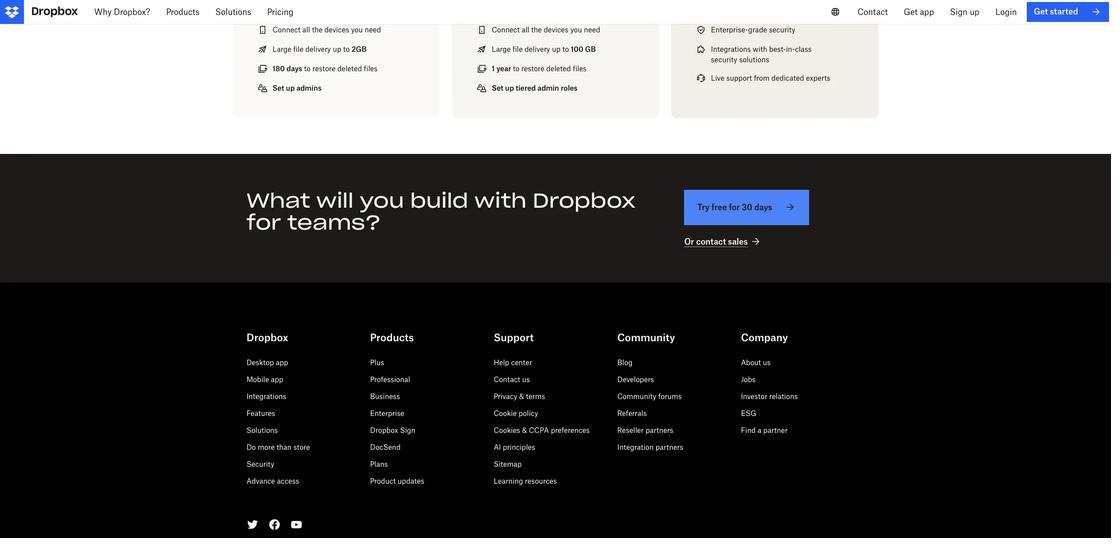 Task type: vqa. For each thing, say whether or not it's contained in the screenshot.
expense
no



Task type: locate. For each thing, give the bounding box(es) containing it.
need up gb
[[584, 25, 601, 34]]

1 horizontal spatial need
[[584, 25, 601, 34]]

integrations down mobile app 'link'
[[247, 392, 287, 401]]

professional
[[370, 375, 410, 384]]

app for desktop app
[[276, 358, 288, 367]]

0 vertical spatial app
[[921, 7, 935, 17]]

integrations link
[[247, 392, 287, 401]]

learning resources link
[[494, 477, 557, 486]]

2 files from the left
[[573, 64, 587, 73]]

best-
[[770, 45, 787, 53]]

files down 100
[[573, 64, 587, 73]]

integrations inside integrations with best-in-class security solutions
[[712, 45, 751, 53]]

app inside popup button
[[921, 7, 935, 17]]

contact inside popup button
[[858, 7, 889, 17]]

devices up large file delivery up to 100 gb
[[544, 25, 569, 34]]

0 horizontal spatial files
[[364, 64, 378, 73]]

us for about us
[[764, 358, 771, 367]]

to left 100
[[563, 45, 569, 53]]

integration partners
[[618, 443, 684, 452]]

devices up large file delivery up to 2gb
[[325, 25, 349, 34]]

up for set up tiered admin roles
[[506, 84, 514, 92]]

files
[[364, 64, 378, 73], [573, 64, 587, 73]]

2 vertical spatial app
[[271, 375, 284, 384]]

us right the 'about'
[[764, 358, 771, 367]]

features link
[[247, 409, 275, 418]]

0 horizontal spatial file
[[294, 45, 304, 53]]

up inside the sign up 'link'
[[970, 7, 980, 17]]

delivery for 2gb
[[306, 45, 331, 53]]

find a partner link
[[742, 426, 788, 435]]

partners up integration partners link
[[646, 426, 674, 435]]

180 days to restore deleted files
[[273, 64, 378, 73]]

advance access link
[[247, 477, 299, 486]]

1 horizontal spatial dropbox
[[370, 426, 398, 435]]

2 file from the left
[[513, 45, 523, 53]]

app for get app
[[921, 7, 935, 17]]

0 horizontal spatial delivery
[[306, 45, 331, 53]]

1 vertical spatial contact
[[494, 375, 521, 384]]

restore
[[313, 64, 336, 73], [522, 64, 545, 73]]

connect down pricing link
[[273, 25, 301, 34]]

dropbox for dropbox sign
[[370, 426, 398, 435]]

security up the live
[[712, 55, 738, 64]]

the up large file delivery up to 100 gb
[[532, 25, 542, 34]]

0 horizontal spatial deleted
[[338, 64, 362, 73]]

app right desktop on the bottom left
[[276, 358, 288, 367]]

support
[[727, 74, 753, 82]]

dropbox sign
[[370, 426, 416, 435]]

desktop app
[[247, 358, 288, 367]]

you right will
[[360, 188, 404, 213]]

you up 100
[[571, 25, 583, 34]]

files for 180 days to restore deleted files
[[364, 64, 378, 73]]

get right contact popup button
[[905, 7, 918, 17]]

community up blog link
[[618, 332, 676, 344]]

connect all the devices you need up large file delivery up to 2gb
[[273, 25, 381, 34]]

&
[[520, 392, 525, 401], [523, 426, 527, 435]]

0 horizontal spatial need
[[365, 25, 381, 34]]

1 files from the left
[[364, 64, 378, 73]]

app left the sign up 'link'
[[921, 7, 935, 17]]

up left 2gb
[[333, 45, 342, 53]]

file for large file delivery up to 100 gb
[[513, 45, 523, 53]]

& left terms
[[520, 392, 525, 401]]

up
[[970, 7, 980, 17], [333, 45, 342, 53], [552, 45, 561, 53], [286, 84, 295, 92], [506, 84, 514, 92]]

1 horizontal spatial restore
[[522, 64, 545, 73]]

connect up year
[[492, 25, 520, 34]]

& for privacy
[[520, 392, 525, 401]]

integrations down enterprise- at right
[[712, 45, 751, 53]]

contact left get app popup button
[[858, 7, 889, 17]]

1 horizontal spatial security
[[770, 25, 796, 34]]

or contact sales link
[[685, 236, 762, 248]]

up left 100
[[552, 45, 561, 53]]

up left login
[[970, 7, 980, 17]]

files for 1 year to restore deleted files
[[573, 64, 587, 73]]

pricing link
[[259, 0, 302, 24]]

1 horizontal spatial devices
[[544, 25, 569, 34]]

you down 'team' on the left top of page
[[351, 25, 363, 34]]

app
[[921, 7, 935, 17], [276, 358, 288, 367], [271, 375, 284, 384]]

2 set from the left
[[492, 84, 504, 92]]

get for get started
[[1035, 7, 1049, 17]]

file for large file delivery up to 2gb
[[294, 45, 304, 53]]

1 vertical spatial days
[[755, 202, 773, 212]]

files down 2gb
[[364, 64, 378, 73]]

why
[[94, 7, 112, 17]]

the left 'team' on the left top of page
[[336, 6, 347, 14]]

1 horizontal spatial connect
[[492, 25, 520, 34]]

0 vertical spatial community
[[618, 332, 676, 344]]

large for large file delivery up to 100 gb
[[492, 45, 511, 53]]

0 vertical spatial products
[[166, 7, 200, 17]]

company
[[742, 332, 789, 344]]

2 community from the top
[[618, 392, 657, 401]]

dropbox inside what will you build with dropbox for teams?
[[533, 188, 636, 213]]

2 delivery from the left
[[525, 45, 551, 53]]

0 horizontal spatial integrations
[[247, 392, 287, 401]]

1 horizontal spatial integrations
[[712, 45, 751, 53]]

0 vertical spatial contact
[[858, 7, 889, 17]]

security
[[247, 460, 274, 469]]

1 file from the left
[[294, 45, 304, 53]]

1 all from the left
[[303, 25, 310, 34]]

login link
[[988, 0, 1026, 24]]

help
[[494, 358, 510, 367]]

0 horizontal spatial dropbox
[[247, 332, 288, 344]]

delivery for 100 gb
[[525, 45, 551, 53]]

started
[[1051, 7, 1079, 17]]

1 horizontal spatial sign
[[951, 7, 968, 17]]

will
[[316, 188, 354, 213]]

0 horizontal spatial security
[[712, 55, 738, 64]]

sign down enterprise link
[[400, 426, 416, 435]]

0 vertical spatial solutions
[[216, 7, 251, 17]]

0 vertical spatial dropbox
[[533, 188, 636, 213]]

0 vertical spatial us
[[764, 358, 771, 367]]

to up admins
[[304, 64, 311, 73]]

access
[[277, 477, 299, 486]]

1 horizontal spatial days
[[755, 202, 773, 212]]

large up 180
[[273, 45, 292, 53]]

security up best-
[[770, 25, 796, 34]]

large up year
[[492, 45, 511, 53]]

investor
[[742, 392, 768, 401]]

file up 1 year to restore deleted files
[[513, 45, 523, 53]]

need up 2gb
[[365, 25, 381, 34]]

partners
[[646, 426, 674, 435], [656, 443, 684, 452]]

dedicated
[[772, 74, 805, 82]]

1 vertical spatial &
[[523, 426, 527, 435]]

get inside popup button
[[905, 7, 918, 17]]

0 horizontal spatial restore
[[313, 64, 336, 73]]

0 vertical spatial &
[[520, 392, 525, 401]]

community down developers
[[618, 392, 657, 401]]

1 vertical spatial with
[[475, 188, 527, 213]]

up for sign up
[[970, 7, 980, 17]]

1 horizontal spatial us
[[764, 358, 771, 367]]

docsend
[[370, 443, 401, 452]]

1 restore from the left
[[313, 64, 336, 73]]

what
[[247, 188, 310, 213]]

get left started
[[1035, 7, 1049, 17]]

connect all the devices you need up large file delivery up to 100 gb
[[492, 25, 601, 34]]

deleted down 2gb
[[338, 64, 362, 73]]

1 horizontal spatial with
[[753, 45, 768, 53]]

1 horizontal spatial files
[[573, 64, 587, 73]]

reseller
[[618, 426, 644, 435]]

set down 1
[[492, 84, 504, 92]]

1 horizontal spatial for
[[325, 6, 335, 14]]

0 horizontal spatial for
[[247, 210, 281, 235]]

app right 'mobile'
[[271, 375, 284, 384]]

0 horizontal spatial large
[[273, 45, 292, 53]]

solutions left the 5 at the top left of page
[[216, 7, 251, 17]]

file up 180 days to restore deleted files on the top
[[294, 45, 304, 53]]

1 horizontal spatial large
[[492, 45, 511, 53]]

0 horizontal spatial set
[[273, 84, 284, 92]]

contact for contact
[[858, 7, 889, 17]]

with
[[753, 45, 768, 53], [475, 188, 527, 213]]

deleted
[[338, 64, 362, 73], [547, 64, 571, 73]]

solutions down features
[[247, 426, 278, 435]]

1 vertical spatial dropbox
[[247, 332, 288, 344]]

0 vertical spatial with
[[753, 45, 768, 53]]

get for get app
[[905, 7, 918, 17]]

teams?
[[287, 210, 381, 235]]

1 set from the left
[[273, 84, 284, 92]]

1 horizontal spatial all
[[522, 25, 530, 34]]

about us link
[[742, 358, 771, 367]]

connect all the devices you need
[[273, 25, 381, 34], [492, 25, 601, 34]]

community for community
[[618, 332, 676, 344]]

to right year
[[513, 64, 520, 73]]

2 deleted from the left
[[547, 64, 571, 73]]

deleted up admin
[[547, 64, 571, 73]]

2 restore from the left
[[522, 64, 545, 73]]

security
[[770, 25, 796, 34], [712, 55, 738, 64]]

partner
[[764, 426, 788, 435]]

2 connect all the devices you need from the left
[[492, 25, 601, 34]]

contact
[[697, 237, 727, 247]]

contact button
[[850, 0, 897, 24]]

1 vertical spatial integrations
[[247, 392, 287, 401]]

1 vertical spatial community
[[618, 392, 657, 401]]

footer
[[0, 307, 1112, 539]]

0 horizontal spatial get
[[905, 7, 918, 17]]

dropbox sign link
[[370, 426, 416, 435]]

days right 30
[[755, 202, 773, 212]]

the down 5 tb of storage for the team
[[312, 25, 323, 34]]

up left admins
[[286, 84, 295, 92]]

0 horizontal spatial devices
[[325, 25, 349, 34]]

up for set up admins
[[286, 84, 295, 92]]

integrations for integrations with best-in-class security solutions
[[712, 45, 751, 53]]

2 vertical spatial dropbox
[[370, 426, 398, 435]]

community
[[618, 332, 676, 344], [618, 392, 657, 401]]

1 horizontal spatial connect all the devices you need
[[492, 25, 601, 34]]

0 vertical spatial sign
[[951, 7, 968, 17]]

0 vertical spatial integrations
[[712, 45, 751, 53]]

1 vertical spatial partners
[[656, 443, 684, 452]]

referrals
[[618, 409, 647, 418]]

store
[[294, 443, 310, 452]]

0 horizontal spatial sign
[[400, 426, 416, 435]]

all down storage
[[303, 25, 310, 34]]

try free for 30 days
[[698, 202, 773, 212]]

login
[[996, 7, 1018, 17]]

1 deleted from the left
[[338, 64, 362, 73]]

sign
[[951, 7, 968, 17], [400, 426, 416, 435]]

restore down large file delivery up to 2gb
[[313, 64, 336, 73]]

0 horizontal spatial us
[[523, 375, 530, 384]]

1 vertical spatial products
[[370, 332, 414, 344]]

0 vertical spatial security
[[770, 25, 796, 34]]

& left ccpa
[[523, 426, 527, 435]]

ai
[[494, 443, 501, 452]]

ai principles link
[[494, 443, 536, 452]]

1 horizontal spatial get
[[1035, 7, 1049, 17]]

security inside integrations with best-in-class security solutions
[[712, 55, 738, 64]]

0 horizontal spatial contact
[[494, 375, 521, 384]]

0 horizontal spatial all
[[303, 25, 310, 34]]

1 large from the left
[[273, 45, 292, 53]]

delivery
[[306, 45, 331, 53], [525, 45, 551, 53]]

privacy & terms
[[494, 392, 546, 401]]

100
[[571, 45, 584, 53]]

why dropbox? button
[[86, 0, 158, 24]]

1 vertical spatial us
[[523, 375, 530, 384]]

forums
[[659, 392, 682, 401]]

us down the center
[[523, 375, 530, 384]]

sign up link
[[943, 0, 988, 24]]

for
[[325, 6, 335, 14], [729, 202, 740, 212], [247, 210, 281, 235]]

large
[[273, 45, 292, 53], [492, 45, 511, 53]]

1 community from the top
[[618, 332, 676, 344]]

footer containing dropbox
[[0, 307, 1112, 539]]

0 horizontal spatial connect all the devices you need
[[273, 25, 381, 34]]

set for set up tiered admin roles
[[492, 84, 504, 92]]

us for contact us
[[523, 375, 530, 384]]

contact us
[[494, 375, 530, 384]]

to
[[343, 45, 350, 53], [563, 45, 569, 53], [304, 64, 311, 73], [513, 64, 520, 73]]

0 horizontal spatial with
[[475, 188, 527, 213]]

0 horizontal spatial connect
[[273, 25, 301, 34]]

updates
[[398, 477, 425, 486]]

1 horizontal spatial set
[[492, 84, 504, 92]]

0 vertical spatial days
[[287, 64, 303, 73]]

sign right get app
[[951, 7, 968, 17]]

find
[[742, 426, 756, 435]]

partners down reseller partners link
[[656, 443, 684, 452]]

2 large from the left
[[492, 45, 511, 53]]

2 horizontal spatial dropbox
[[533, 188, 636, 213]]

delivery up 1 year to restore deleted files
[[525, 45, 551, 53]]

up left tiered
[[506, 84, 514, 92]]

investor relations link
[[742, 392, 798, 401]]

preferences
[[551, 426, 590, 435]]

1 horizontal spatial contact
[[858, 7, 889, 17]]

all up large file delivery up to 100 gb
[[522, 25, 530, 34]]

dropbox?
[[114, 7, 150, 17]]

developers link
[[618, 375, 655, 384]]

0 horizontal spatial products
[[166, 7, 200, 17]]

1
[[492, 64, 495, 73]]

ccpa
[[529, 426, 549, 435]]

get app
[[905, 7, 935, 17]]

1 horizontal spatial deleted
[[547, 64, 571, 73]]

restore up set up tiered admin roles
[[522, 64, 545, 73]]

find a partner
[[742, 426, 788, 435]]

sitemap
[[494, 460, 522, 469]]

plus link
[[370, 358, 384, 367]]

1 vertical spatial app
[[276, 358, 288, 367]]

days right 180
[[287, 64, 303, 73]]

1 vertical spatial sign
[[400, 426, 416, 435]]

contact up privacy
[[494, 375, 521, 384]]

devices
[[325, 25, 349, 34], [544, 25, 569, 34]]

get started
[[1035, 7, 1079, 17]]

or contact sales
[[685, 237, 748, 247]]

reseller partners
[[618, 426, 674, 435]]

1 connect all the devices you need from the left
[[273, 25, 381, 34]]

dropbox for dropbox
[[247, 332, 288, 344]]

1 connect from the left
[[273, 25, 301, 34]]

community forums link
[[618, 392, 682, 401]]

1 horizontal spatial file
[[513, 45, 523, 53]]

0 vertical spatial partners
[[646, 426, 674, 435]]

1 horizontal spatial products
[[370, 332, 414, 344]]

esg
[[742, 409, 757, 418]]

1 horizontal spatial delivery
[[525, 45, 551, 53]]

solutions
[[216, 7, 251, 17], [247, 426, 278, 435]]

delivery up 180 days to restore deleted files on the top
[[306, 45, 331, 53]]

set down 180
[[273, 84, 284, 92]]

1 vertical spatial security
[[712, 55, 738, 64]]

1 delivery from the left
[[306, 45, 331, 53]]



Task type: describe. For each thing, give the bounding box(es) containing it.
product updates link
[[370, 477, 425, 486]]

plus
[[370, 358, 384, 367]]

products inside popup button
[[166, 7, 200, 17]]

deleted for 180 days to restore deleted files
[[338, 64, 362, 73]]

do more than store
[[247, 443, 310, 452]]

in-
[[787, 45, 796, 53]]

principles
[[503, 443, 536, 452]]

business
[[370, 392, 400, 401]]

1 need from the left
[[365, 25, 381, 34]]

cookie
[[494, 409, 517, 418]]

relations
[[770, 392, 798, 401]]

build
[[410, 188, 469, 213]]

cookie policy link
[[494, 409, 539, 418]]

large file delivery up to 100 gb
[[492, 45, 596, 53]]

enterprise-
[[712, 25, 749, 34]]

live support from dedicated experts
[[712, 74, 831, 82]]

center
[[512, 358, 532, 367]]

desktop
[[247, 358, 274, 367]]

restore for 180 days
[[313, 64, 336, 73]]

2 horizontal spatial for
[[729, 202, 740, 212]]

mobile app
[[247, 375, 284, 384]]

developers
[[618, 375, 655, 384]]

storage
[[299, 6, 324, 14]]

deleted for 1 year to restore deleted files
[[547, 64, 571, 73]]

product
[[370, 477, 396, 486]]

2 connect from the left
[[492, 25, 520, 34]]

app for mobile app
[[271, 375, 284, 384]]

1 vertical spatial solutions
[[247, 426, 278, 435]]

to left 2gb
[[343, 45, 350, 53]]

solutions link
[[247, 426, 278, 435]]

more
[[258, 443, 275, 452]]

set up tiered admin roles
[[492, 84, 578, 92]]

docsend link
[[370, 443, 401, 452]]

set for set up admins
[[273, 84, 284, 92]]

for inside what will you build with dropbox for teams?
[[247, 210, 281, 235]]

large for large file delivery up to 2gb
[[273, 45, 292, 53]]

get started link
[[1028, 2, 1110, 22]]

with inside integrations with best-in-class security solutions
[[753, 45, 768, 53]]

mobile app link
[[247, 375, 284, 384]]

sign inside 'link'
[[951, 7, 968, 17]]

than
[[277, 443, 292, 452]]

2 horizontal spatial the
[[532, 25, 542, 34]]

30
[[742, 202, 753, 212]]

partners for reseller partners
[[646, 426, 674, 435]]

180
[[273, 64, 285, 73]]

plans
[[370, 460, 388, 469]]

jobs
[[742, 375, 756, 384]]

contact for contact us
[[494, 375, 521, 384]]

a
[[758, 426, 762, 435]]

sales
[[728, 237, 748, 247]]

solutions
[[740, 55, 770, 64]]

from
[[754, 74, 770, 82]]

live
[[712, 74, 725, 82]]

referrals link
[[618, 409, 647, 418]]

security link
[[247, 460, 274, 469]]

blog link
[[618, 358, 633, 367]]

try
[[698, 202, 710, 212]]

privacy & terms link
[[494, 392, 546, 401]]

solutions button
[[208, 0, 259, 24]]

tb
[[279, 6, 289, 14]]

gb
[[585, 45, 596, 53]]

5
[[273, 6, 277, 14]]

terms
[[526, 392, 546, 401]]

cookies & ccpa preferences
[[494, 426, 590, 435]]

you inside what will you build with dropbox for teams?
[[360, 188, 404, 213]]

2 all from the left
[[522, 25, 530, 34]]

help center
[[494, 358, 532, 367]]

support
[[494, 332, 534, 344]]

integration
[[618, 443, 654, 452]]

contact us link
[[494, 375, 530, 384]]

& for cookies
[[523, 426, 527, 435]]

class
[[796, 45, 812, 53]]

features
[[247, 409, 275, 418]]

roles
[[561, 84, 578, 92]]

integrations with best-in-class security solutions
[[712, 45, 812, 64]]

2 need from the left
[[584, 25, 601, 34]]

community for community forums
[[618, 392, 657, 401]]

2 devices from the left
[[544, 25, 569, 34]]

team
[[349, 6, 366, 14]]

products button
[[158, 0, 208, 24]]

solutions inside dropdown button
[[216, 7, 251, 17]]

0 horizontal spatial days
[[287, 64, 303, 73]]

try free for 30 days link
[[685, 190, 810, 225]]

integrations for integrations link
[[247, 392, 287, 401]]

year
[[497, 64, 512, 73]]

about us
[[742, 358, 771, 367]]

1 devices from the left
[[325, 25, 349, 34]]

0 horizontal spatial the
[[312, 25, 323, 34]]

jobs link
[[742, 375, 756, 384]]

with inside what will you build with dropbox for teams?
[[475, 188, 527, 213]]

1 horizontal spatial the
[[336, 6, 347, 14]]

business link
[[370, 392, 400, 401]]

restore for 1 year
[[522, 64, 545, 73]]

or
[[685, 237, 695, 247]]

partners for integration partners
[[656, 443, 684, 452]]

learning
[[494, 477, 523, 486]]

cookies
[[494, 426, 521, 435]]

admin
[[538, 84, 560, 92]]

blog
[[618, 358, 633, 367]]

privacy
[[494, 392, 518, 401]]

sign up
[[951, 7, 980, 17]]

cookie policy
[[494, 409, 539, 418]]



